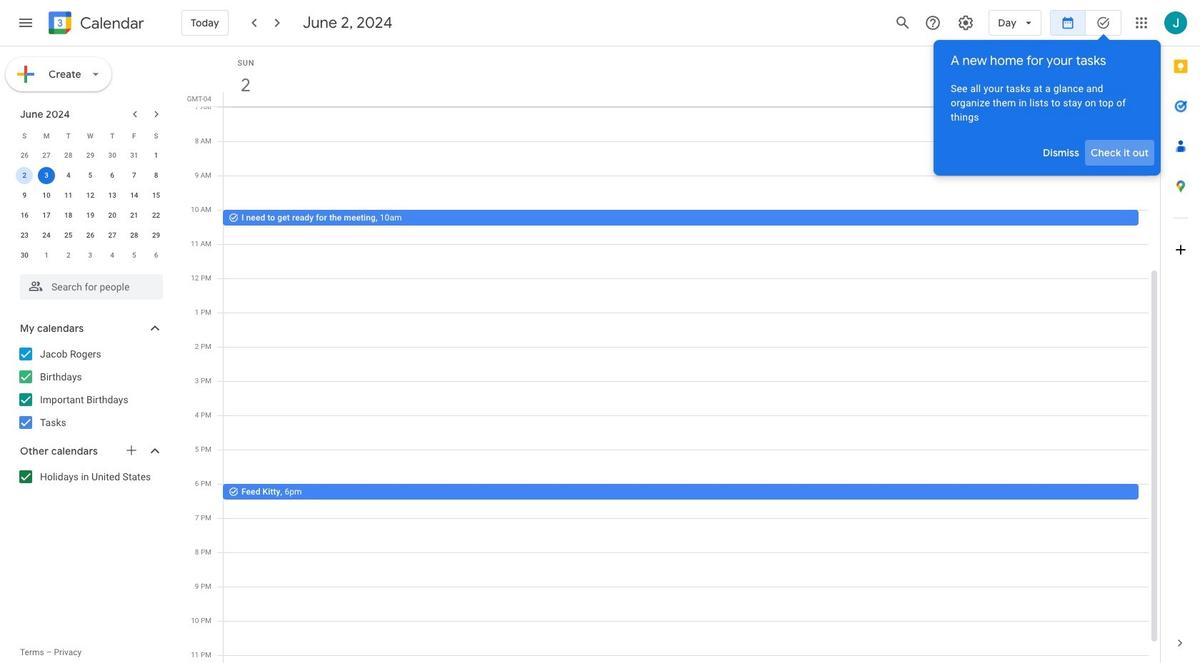 Task type: describe. For each thing, give the bounding box(es) containing it.
21 element
[[126, 207, 143, 224]]

heading inside calendar element
[[77, 15, 144, 32]]

1 row from the top
[[14, 126, 167, 146]]

11 element
[[60, 187, 77, 204]]

calendar element
[[46, 9, 144, 40]]

14 element
[[126, 187, 143, 204]]

check it out image
[[1085, 136, 1155, 170]]

7 row from the top
[[14, 246, 167, 266]]

1 cell from the left
[[14, 166, 36, 186]]

30 element
[[16, 247, 33, 264]]

4 element
[[60, 167, 77, 184]]

27 element
[[104, 227, 121, 244]]

may 28 element
[[60, 147, 77, 164]]

26 element
[[82, 227, 99, 244]]

july 3 element
[[82, 247, 99, 264]]

25 element
[[60, 227, 77, 244]]

july 1 element
[[38, 247, 55, 264]]

28 element
[[126, 227, 143, 244]]

2 element
[[16, 167, 33, 184]]

23 element
[[16, 227, 33, 244]]

sunday, june 2 element
[[229, 52, 262, 102]]

2 row from the top
[[14, 146, 167, 166]]

3 row from the top
[[14, 166, 167, 186]]

main drawer image
[[17, 14, 34, 31]]

may 29 element
[[82, 147, 99, 164]]

9 element
[[16, 187, 33, 204]]

july 4 element
[[104, 247, 121, 264]]

5 element
[[82, 167, 99, 184]]



Task type: locate. For each thing, give the bounding box(es) containing it.
3, today element
[[38, 167, 55, 184]]

19 element
[[82, 207, 99, 224]]

may 27 element
[[38, 147, 55, 164]]

row down 26 element
[[14, 246, 167, 266]]

row up 26 element
[[14, 206, 167, 226]]

row up 12 element at the top left of page
[[14, 166, 167, 186]]

cell up 9 element
[[14, 166, 36, 186]]

july 6 element
[[148, 247, 165, 264]]

8 element
[[148, 167, 165, 184]]

row
[[14, 126, 167, 146], [14, 146, 167, 166], [14, 166, 167, 186], [14, 186, 167, 206], [14, 206, 167, 226], [14, 226, 167, 246], [14, 246, 167, 266]]

row group
[[14, 146, 167, 266]]

15 element
[[148, 187, 165, 204]]

17 element
[[38, 207, 55, 224]]

29 element
[[148, 227, 165, 244]]

20 element
[[104, 207, 121, 224]]

cell up 10 element
[[36, 166, 57, 186]]

6 row from the top
[[14, 226, 167, 246]]

13 element
[[104, 187, 121, 204]]

row up may 29 element
[[14, 126, 167, 146]]

heading
[[77, 15, 144, 32], [951, 34, 1143, 70]]

grid
[[183, 46, 1160, 664]]

5 row from the top
[[14, 206, 167, 226]]

7 element
[[126, 167, 143, 184]]

None search field
[[0, 269, 177, 300]]

tab list
[[1161, 46, 1200, 624]]

may 31 element
[[126, 147, 143, 164]]

row up july 3 'element'
[[14, 226, 167, 246]]

row up "5" element
[[14, 146, 167, 166]]

column header
[[223, 46, 1149, 106]]

0 vertical spatial heading
[[77, 15, 144, 32]]

6 element
[[104, 167, 121, 184]]

1 vertical spatial heading
[[951, 34, 1143, 70]]

10 element
[[38, 187, 55, 204]]

2 cell from the left
[[36, 166, 57, 186]]

24 element
[[38, 227, 55, 244]]

row down "5" element
[[14, 186, 167, 206]]

16 element
[[16, 207, 33, 224]]

1 horizontal spatial heading
[[951, 34, 1143, 70]]

12 element
[[82, 187, 99, 204]]

may 26 element
[[16, 147, 33, 164]]

july 2 element
[[60, 247, 77, 264]]

4 row from the top
[[14, 186, 167, 206]]

22 element
[[148, 207, 165, 224]]

may 30 element
[[104, 147, 121, 164]]

1 element
[[148, 147, 165, 164]]

18 element
[[60, 207, 77, 224]]

alert dialog
[[933, 34, 1161, 176]]

cell
[[14, 166, 36, 186], [36, 166, 57, 186]]

0 horizontal spatial heading
[[77, 15, 144, 32]]

my calendars list
[[3, 343, 177, 434]]

june 2024 grid
[[14, 126, 167, 266]]

dismiss image
[[1038, 136, 1085, 170]]

july 5 element
[[126, 247, 143, 264]]



Task type: vqa. For each thing, say whether or not it's contained in the screenshot.
MAY 7 element
no



